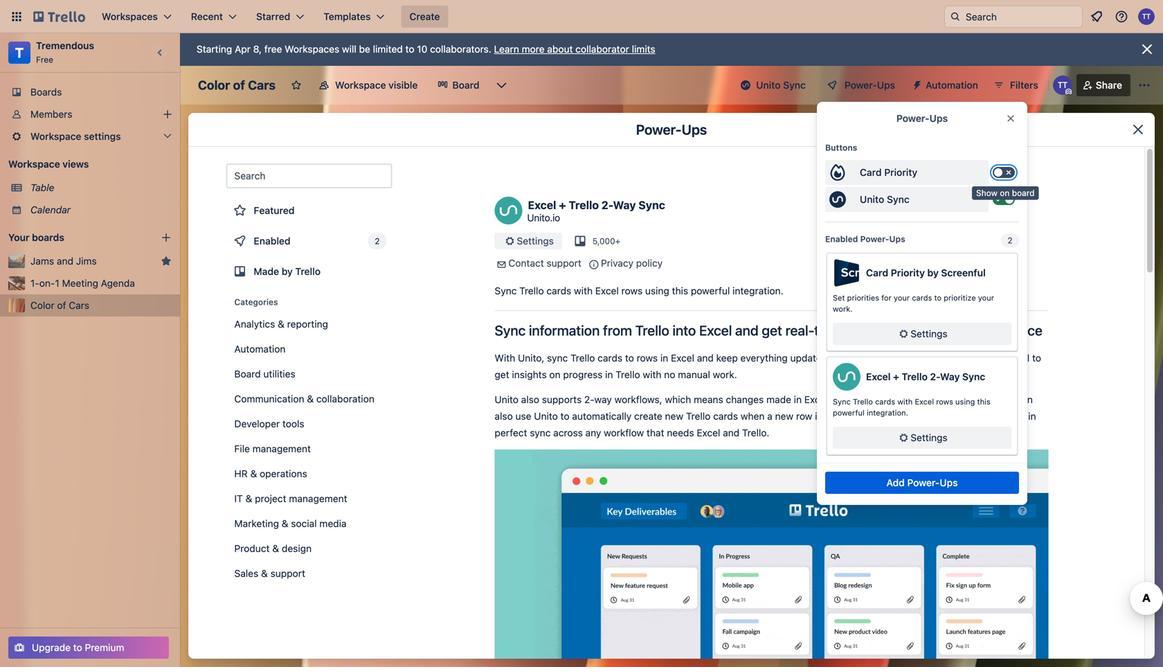 Task type: vqa. For each thing, say whether or not it's contained in the screenshot.
Reminders
no



Task type: locate. For each thing, give the bounding box(es) containing it.
0 vertical spatial everything
[[741, 352, 788, 364]]

unito,
[[518, 352, 545, 364]]

needs
[[667, 427, 695, 438]]

2- for excel + trello 2-way sync unito.io
[[602, 198, 613, 211]]

settings button up build
[[833, 323, 1012, 345]]

trello up created
[[853, 397, 873, 406]]

excel right needs
[[697, 427, 721, 438]]

also up use
[[521, 394, 540, 405]]

1 horizontal spatial this
[[978, 397, 991, 406]]

+ for excel + trello 2-way sync
[[894, 371, 900, 382]]

integration.
[[733, 285, 784, 296], [867, 408, 909, 417]]

2- inside unito also supports 2-way workflows, which means changes made in excel are synced back to your trello cards. you can also use unito to automatically create new trello cards when a new row is created in excel. unito helps keep everything in perfect sync across any workflow that needs excel and trello.
[[585, 394, 595, 405]]

power- inside button
[[845, 79, 877, 91]]

1 horizontal spatial +
[[616, 236, 621, 246]]

1 vertical spatial cars
[[69, 300, 89, 311]]

0 vertical spatial settings button
[[833, 323, 1012, 345]]

settings
[[517, 235, 554, 247], [911, 328, 948, 339], [911, 432, 948, 443]]

management
[[253, 443, 311, 454], [289, 493, 347, 504]]

1 vertical spatial 2-
[[931, 371, 941, 382]]

board for board
[[453, 79, 480, 91]]

+ up privacy
[[616, 236, 621, 246]]

1 horizontal spatial with
[[643, 369, 662, 380]]

& for design
[[272, 543, 279, 554]]

0 vertical spatial color of cars
[[198, 78, 276, 92]]

on right show
[[1000, 188, 1010, 198]]

0 vertical spatial sm image
[[907, 74, 926, 94]]

2 horizontal spatial your
[[979, 293, 995, 302]]

color of cars
[[198, 78, 276, 92], [30, 300, 89, 311]]

keep down cards.
[[955, 410, 976, 422]]

0 horizontal spatial get
[[495, 369, 510, 380]]

1 vertical spatial also
[[495, 410, 513, 422]]

card right card priority icon
[[860, 167, 882, 178]]

0 horizontal spatial of
[[57, 300, 66, 311]]

1 horizontal spatial cars
[[248, 78, 276, 92]]

0 vertical spatial integration.
[[733, 285, 784, 296]]

settings button
[[833, 323, 1012, 345], [833, 427, 1012, 449]]

cars down "meeting" on the top left
[[69, 300, 89, 311]]

sync up policy
[[639, 198, 666, 211]]

workspace down members
[[30, 131, 81, 142]]

support down the design on the bottom of page
[[271, 568, 305, 579]]

keep up changes
[[717, 352, 738, 364]]

sync right "unito,"
[[547, 352, 568, 364]]

workspace inside button
[[335, 79, 386, 91]]

it & project management
[[234, 493, 347, 504]]

with up information
[[574, 285, 593, 296]]

powerful inside with unito, sync trello cards to rows in excel and keep everything updated automatically. build powerful reports in excel to get insights on progress in trello with no manual work.
[[920, 352, 959, 364]]

sm image
[[503, 234, 517, 248], [587, 258, 601, 272], [897, 327, 911, 341]]

enabled down featured
[[254, 235, 291, 247]]

1 horizontal spatial also
[[521, 394, 540, 405]]

show menu image
[[1138, 78, 1152, 92]]

& right hr
[[250, 468, 257, 479]]

rows
[[622, 285, 643, 296], [637, 352, 658, 364], [937, 397, 954, 406]]

& inside "link"
[[272, 543, 279, 554]]

performance
[[963, 322, 1043, 338]]

limits
[[632, 43, 656, 55]]

1-on-1 meeting agenda link
[[30, 276, 172, 290]]

free
[[36, 55, 53, 64]]

insights up automatically.
[[845, 322, 894, 338]]

get
[[762, 322, 783, 338], [495, 369, 510, 380]]

0 horizontal spatial powerful
[[691, 285, 730, 296]]

work.
[[833, 304, 853, 313], [713, 369, 738, 380]]

visible
[[389, 79, 418, 91]]

color of cars down apr
[[198, 78, 276, 92]]

0 vertical spatial unito sync
[[757, 79, 806, 91]]

0 horizontal spatial color of cars
[[30, 300, 89, 311]]

your
[[8, 232, 29, 243]]

analytics
[[234, 318, 275, 330]]

0 vertical spatial workspace
[[335, 79, 386, 91]]

2 vertical spatial on
[[550, 369, 561, 380]]

2 horizontal spatial +
[[894, 371, 900, 382]]

board utilities
[[234, 368, 296, 380]]

this up into
[[672, 285, 689, 296]]

and up manual
[[697, 352, 714, 364]]

+ inside excel + trello 2-way sync unito.io
[[559, 198, 566, 211]]

sm image right power-ups button
[[907, 74, 926, 94]]

1 horizontal spatial 2
[[1008, 236, 1013, 245]]

2 settings button from the top
[[833, 427, 1012, 449]]

1 horizontal spatial sync trello cards with excel rows using this powerful integration.
[[833, 397, 991, 417]]

1 vertical spatial settings button
[[833, 427, 1012, 449]]

on up supports
[[550, 369, 561, 380]]

1 vertical spatial card
[[867, 267, 889, 278]]

card up for
[[867, 267, 889, 278]]

trello inside excel + trello 2-way sync unito.io
[[569, 198, 599, 211]]

Board name text field
[[191, 74, 283, 96]]

using down policy
[[646, 285, 670, 296]]

and left trello.
[[723, 427, 740, 438]]

0 vertical spatial of
[[233, 78, 245, 92]]

views
[[63, 158, 89, 170]]

way up "helps"
[[941, 371, 960, 382]]

0 vertical spatial +
[[559, 198, 566, 211]]

1 vertical spatial workspace
[[30, 131, 81, 142]]

everything down you
[[979, 410, 1026, 422]]

communication & collaboration link
[[226, 388, 392, 410]]

color inside board name text box
[[198, 78, 230, 92]]

management up operations
[[253, 443, 311, 454]]

perfect
[[495, 427, 528, 438]]

2- up 5,000 +
[[602, 198, 613, 211]]

add power-ups button
[[826, 472, 1020, 494]]

management down hr & operations link on the left bottom of the page
[[289, 493, 347, 504]]

0 vertical spatial card
[[860, 167, 882, 178]]

sm image
[[907, 74, 926, 94], [495, 258, 509, 272], [897, 431, 911, 445]]

way for excel + trello 2-way sync unito.io
[[613, 198, 636, 211]]

workspace down the be
[[335, 79, 386, 91]]

information
[[529, 322, 600, 338]]

on
[[1000, 188, 1010, 198], [897, 322, 913, 338], [550, 369, 561, 380]]

ups inside button
[[940, 477, 958, 488]]

rows inside sync trello cards with excel rows using this powerful integration.
[[937, 397, 954, 406]]

2 vertical spatial rows
[[937, 397, 954, 406]]

rows down privacy policy link
[[622, 285, 643, 296]]

get left real-
[[762, 322, 783, 338]]

settings
[[84, 131, 121, 142]]

automation button
[[907, 74, 987, 96]]

1 horizontal spatial new
[[776, 410, 794, 422]]

this left you
[[978, 397, 991, 406]]

sync down reports
[[963, 371, 986, 382]]

cards down means
[[714, 410, 738, 422]]

1 vertical spatial sm image
[[495, 258, 509, 272]]

project down hr & operations
[[255, 493, 286, 504]]

way
[[613, 198, 636, 211], [941, 371, 960, 382]]

in right reports
[[996, 352, 1004, 364]]

1 vertical spatial +
[[616, 236, 621, 246]]

any
[[586, 427, 602, 438]]

sm image up build
[[897, 327, 911, 341]]

to left 10 on the left
[[406, 43, 415, 55]]

recent
[[191, 11, 223, 22]]

upgrade to premium
[[32, 642, 124, 653]]

1 vertical spatial this
[[978, 397, 991, 406]]

0 vertical spatial keep
[[717, 352, 738, 364]]

2- inside excel + trello 2-way sync unito.io
[[602, 198, 613, 211]]

agenda
[[101, 277, 135, 289]]

synced
[[848, 394, 880, 405]]

this inside sync trello cards with excel rows using this powerful integration.
[[978, 397, 991, 406]]

rows up "helps"
[[937, 397, 954, 406]]

sync inside excel + trello 2-way sync unito.io
[[639, 198, 666, 211]]

when
[[741, 410, 765, 422]]

on inside with unito, sync trello cards to rows in excel and keep everything updated automatically. build powerful reports in excel to get insights on progress in trello with no manual work.
[[550, 369, 561, 380]]

close popover image
[[1006, 113, 1017, 124]]

0 horizontal spatial +
[[559, 198, 566, 211]]

0 horizontal spatial unito sync button
[[733, 74, 815, 96]]

settings up the 'contact'
[[517, 235, 554, 247]]

and
[[57, 255, 73, 267], [736, 322, 759, 338], [697, 352, 714, 364], [723, 427, 740, 438]]

1 vertical spatial color of cars
[[30, 300, 89, 311]]

+ down build
[[894, 371, 900, 382]]

0 vertical spatial cars
[[248, 78, 276, 92]]

unito sync icon image
[[741, 80, 751, 90], [827, 188, 849, 211]]

sync trello cards with excel rows using this powerful integration. down privacy policy
[[495, 285, 784, 296]]

ups
[[877, 79, 896, 91], [930, 113, 948, 124], [682, 121, 707, 137], [890, 234, 906, 244], [940, 477, 958, 488]]

integration. down back
[[867, 408, 909, 417]]

starred icon image
[[161, 256, 172, 267]]

priority for card priority
[[885, 167, 918, 178]]

excel up is
[[805, 394, 828, 405]]

sm image down settings "link"
[[495, 258, 509, 272]]

1 horizontal spatial color of cars
[[198, 78, 276, 92]]

& for reporting
[[278, 318, 285, 330]]

0 vertical spatial unito sync icon image
[[741, 80, 751, 90]]

1 horizontal spatial everything
[[979, 410, 1026, 422]]

2 vertical spatial powerful
[[833, 408, 865, 417]]

sync inside unito also supports 2-way workflows, which means changes made in excel are synced back to your trello cards. you can also use unito to automatically create new trello cards when a new row is created in excel. unito helps keep everything in perfect sync across any workflow that needs excel and trello.
[[530, 427, 551, 438]]

0 horizontal spatial project
[[255, 493, 286, 504]]

2 vertical spatial settings
[[911, 432, 948, 443]]

on up build
[[897, 322, 913, 338]]

1 vertical spatial on
[[897, 322, 913, 338]]

a
[[768, 410, 773, 422]]

settings button down "helps"
[[833, 427, 1012, 449]]

0 horizontal spatial sm image
[[503, 234, 517, 248]]

trello up "5,000"
[[569, 198, 599, 211]]

also up perfect
[[495, 410, 513, 422]]

more
[[522, 43, 545, 55]]

0 horizontal spatial enabled
[[254, 235, 291, 247]]

primary element
[[0, 0, 1164, 33]]

to right back
[[907, 394, 916, 405]]

featured link
[[226, 197, 392, 224]]

2- up "helps"
[[931, 371, 941, 382]]

created
[[825, 410, 859, 422]]

star or unstar board image
[[291, 80, 302, 91]]

table link
[[30, 181, 172, 195]]

card inside button
[[860, 167, 882, 178]]

trello up "helps"
[[941, 394, 965, 405]]

& left social
[[282, 518, 289, 529]]

project
[[916, 322, 960, 338], [255, 493, 286, 504]]

priority inside button
[[885, 167, 918, 178]]

board left customize views icon
[[453, 79, 480, 91]]

1 vertical spatial management
[[289, 493, 347, 504]]

1 vertical spatial powerful
[[920, 352, 959, 364]]

settings up build
[[911, 328, 948, 339]]

0 horizontal spatial insights
[[512, 369, 547, 380]]

0 horizontal spatial integration.
[[733, 285, 784, 296]]

0 horizontal spatial support
[[271, 568, 305, 579]]

made by trello link
[[226, 258, 392, 285]]

with left no
[[643, 369, 662, 380]]

1 vertical spatial unito sync icon image
[[827, 188, 849, 211]]

way for excel + trello 2-way sync
[[941, 371, 960, 382]]

+ up unito.io
[[559, 198, 566, 211]]

trello right made
[[295, 266, 321, 277]]

in up row
[[794, 394, 802, 405]]

members
[[30, 108, 72, 120]]

contact
[[509, 257, 544, 269]]

work. inside set priorities for your cards to prioritize your work.
[[833, 304, 853, 313]]

sync
[[547, 352, 568, 364], [530, 427, 551, 438]]

1 horizontal spatial powerful
[[833, 408, 865, 417]]

workspace inside popup button
[[30, 131, 81, 142]]

your boards
[[8, 232, 64, 243]]

1-on-1 meeting agenda
[[30, 277, 135, 289]]

cars inside board name text box
[[248, 78, 276, 92]]

0 vertical spatial unito sync button
[[733, 74, 815, 96]]

1 horizontal spatial power-ups
[[845, 79, 896, 91]]

cars
[[248, 78, 276, 92], [69, 300, 89, 311]]

1 horizontal spatial unito sync button
[[826, 187, 989, 212]]

sm image inside settings "link"
[[503, 234, 517, 248]]

2
[[1008, 236, 1013, 245], [375, 236, 380, 246]]

premium
[[85, 642, 124, 653]]

1 horizontal spatial your
[[918, 394, 938, 405]]

tools
[[283, 418, 305, 429]]

1 vertical spatial using
[[956, 397, 976, 406]]

automation left filters button
[[926, 79, 979, 91]]

color
[[198, 78, 230, 92], [30, 300, 55, 311]]

1 horizontal spatial color
[[198, 78, 230, 92]]

board
[[453, 79, 480, 91], [234, 368, 261, 380]]

cars left star or unstar board "image"
[[248, 78, 276, 92]]

your right prioritize on the top right
[[979, 293, 995, 302]]

by inside the made by trello link
[[282, 266, 293, 277]]

0 horizontal spatial with
[[574, 285, 593, 296]]

1 horizontal spatial board
[[453, 79, 480, 91]]

color down on-
[[30, 300, 55, 311]]

2- up automatically
[[585, 394, 595, 405]]

learn more about collaborator limits link
[[494, 43, 656, 55]]

support right the 'contact'
[[547, 257, 582, 269]]

1 vertical spatial with
[[643, 369, 662, 380]]

0 vertical spatial insights
[[845, 322, 894, 338]]

0 vertical spatial with
[[574, 285, 593, 296]]

new
[[665, 410, 684, 422], [776, 410, 794, 422]]

automation
[[926, 79, 979, 91], [234, 343, 286, 355]]

show on board tooltip
[[973, 186, 1039, 200]]

0 vertical spatial 2-
[[602, 198, 613, 211]]

power-ups inside button
[[845, 79, 896, 91]]

limited
[[373, 43, 403, 55]]

1 horizontal spatial on
[[897, 322, 913, 338]]

terry turtle (terryturtle) image
[[1139, 8, 1155, 25]]

marketing & social media
[[234, 518, 347, 529]]

get inside with unito, sync trello cards to rows in excel and keep everything updated automatically. build powerful reports in excel to get insights on progress in trello with no manual work.
[[495, 369, 510, 380]]

by right made
[[282, 266, 293, 277]]

1 vertical spatial rows
[[637, 352, 658, 364]]

this
[[672, 285, 689, 296], [978, 397, 991, 406]]

excel up unito.io
[[528, 198, 557, 211]]

0 vertical spatial settings
[[517, 235, 554, 247]]

2- for unito also supports 2-way workflows, which means changes made in excel are synced back to your trello cards. you can also use unito to automatically create new trello cards when a new row is created in excel. unito helps keep everything in perfect sync across any workflow that needs excel and trello.
[[585, 394, 595, 405]]

0 horizontal spatial also
[[495, 410, 513, 422]]

to left prioritize on the top right
[[935, 293, 942, 302]]

& right sales
[[261, 568, 268, 579]]

starred
[[256, 11, 290, 22]]

communication & collaboration
[[234, 393, 375, 405]]

1 vertical spatial settings
[[911, 328, 948, 339]]

sync down the 'contact'
[[495, 285, 517, 296]]

your boards with 3 items element
[[8, 229, 140, 246]]

1
[[55, 277, 59, 289]]

create
[[410, 11, 440, 22]]

1 horizontal spatial of
[[233, 78, 245, 92]]

board
[[1012, 188, 1035, 198]]

color down 'starting'
[[198, 78, 230, 92]]

excel up "helps"
[[915, 397, 934, 406]]

sm image down "5,000"
[[587, 258, 601, 272]]

unito sync icon image for the leftmost unito sync button
[[741, 80, 751, 90]]

unito sync icon image for bottom unito sync button
[[827, 188, 849, 211]]

1 vertical spatial keep
[[955, 410, 976, 422]]

0 vertical spatial automation
[[926, 79, 979, 91]]

settings inside "link"
[[517, 235, 554, 247]]

policy
[[636, 257, 663, 269]]

0 horizontal spatial automation
[[234, 343, 286, 355]]

1 horizontal spatial integration.
[[867, 408, 909, 417]]

1 vertical spatial automation
[[234, 343, 286, 355]]

customize views image
[[495, 78, 509, 92]]

1 horizontal spatial workspaces
[[285, 43, 340, 55]]

way up 5,000 +
[[613, 198, 636, 211]]

free
[[264, 43, 282, 55]]

settings button for trello
[[833, 427, 1012, 449]]

0 horizontal spatial workspaces
[[102, 11, 158, 22]]

will
[[342, 43, 357, 55]]

of inside board name text box
[[233, 78, 245, 92]]

product & design link
[[226, 538, 392, 560]]

0 vertical spatial sync
[[547, 352, 568, 364]]

1 vertical spatial insights
[[512, 369, 547, 380]]

powerful up into
[[691, 285, 730, 296]]

0 horizontal spatial unito sync icon image
[[741, 80, 751, 90]]

1 settings button from the top
[[833, 323, 1012, 345]]

unito.io
[[527, 212, 560, 223]]

contact support link
[[509, 257, 582, 269]]

file management
[[234, 443, 311, 454]]

changes
[[726, 394, 764, 405]]

way inside excel + trello 2-way sync unito.io
[[613, 198, 636, 211]]

+ for excel + trello 2-way sync unito.io
[[559, 198, 566, 211]]

with up excel.
[[898, 397, 913, 406]]

workspaces left will
[[285, 43, 340, 55]]

trello - excel integration image
[[495, 450, 1049, 667]]

terry turtle (terryturtle) image
[[1053, 76, 1073, 95]]

powerful up excel + trello 2-way sync
[[920, 352, 959, 364]]

workspace for workspace settings
[[30, 131, 81, 142]]

using left you
[[956, 397, 976, 406]]

1 new from the left
[[665, 410, 684, 422]]

developer tools link
[[226, 413, 392, 435]]

priority up set priorities for your cards to prioritize your work.
[[891, 267, 925, 278]]

1 vertical spatial everything
[[979, 410, 1026, 422]]

set
[[833, 293, 845, 302]]

which
[[665, 394, 691, 405]]

1 vertical spatial sync trello cards with excel rows using this powerful integration.
[[833, 397, 991, 417]]

upgrade
[[32, 642, 71, 653]]

sm image down excel.
[[897, 431, 911, 445]]

board for board utilities
[[234, 368, 261, 380]]

ups inside button
[[877, 79, 896, 91]]

sm image up the 'contact'
[[503, 234, 517, 248]]

file
[[234, 443, 250, 454]]

0 notifications image
[[1089, 8, 1106, 25]]

t
[[15, 44, 24, 61]]

card priority button
[[826, 160, 989, 185]]

1 horizontal spatial keep
[[955, 410, 976, 422]]

analytics & reporting link
[[226, 313, 392, 335]]

to inside set priorities for your cards to prioritize your work.
[[935, 293, 942, 302]]

0 horizontal spatial new
[[665, 410, 684, 422]]

social
[[291, 518, 317, 529]]

sync inside sync trello cards with excel rows using this powerful integration.
[[833, 397, 851, 406]]

color of cars down 1
[[30, 300, 89, 311]]



Task type: describe. For each thing, give the bounding box(es) containing it.
1 vertical spatial of
[[57, 300, 66, 311]]

buttons
[[826, 143, 858, 152]]

workspaces inside popup button
[[102, 11, 158, 22]]

unito also supports 2-way workflows, which means changes made in excel are synced back to your trello cards. you can also use unito to automatically create new trello cards when a new row is created in excel. unito helps keep everything in perfect sync across any workflow that needs excel and trello.
[[495, 394, 1037, 438]]

screenful
[[942, 267, 986, 278]]

progress
[[563, 369, 603, 380]]

in down synced
[[862, 410, 870, 422]]

use
[[516, 410, 532, 422]]

learn
[[494, 43, 519, 55]]

and inside with unito, sync trello cards to rows in excel and keep everything updated automatically. build powerful reports in excel to get insights on progress in trello with no manual work.
[[697, 352, 714, 364]]

hr & operations link
[[226, 463, 392, 485]]

2 horizontal spatial power-ups
[[897, 113, 948, 124]]

tremendous
[[36, 40, 94, 51]]

jims
[[76, 255, 97, 267]]

priority for card priority by screenful
[[891, 267, 925, 278]]

workspace views
[[8, 158, 89, 170]]

0 vertical spatial powerful
[[691, 285, 730, 296]]

apr
[[235, 43, 251, 55]]

excel down performance
[[1007, 352, 1030, 364]]

enabled for enabled power-ups
[[826, 234, 859, 244]]

1 vertical spatial unito sync button
[[826, 187, 989, 212]]

0 horizontal spatial this
[[672, 285, 689, 296]]

starting apr 8, free workspaces will be limited to 10 collaborators. learn more about collaborator limits
[[197, 43, 656, 55]]

operations
[[260, 468, 307, 479]]

recent button
[[183, 6, 245, 28]]

1 vertical spatial workspaces
[[285, 43, 340, 55]]

media
[[320, 518, 347, 529]]

sync left power-ups button
[[784, 79, 806, 91]]

1 horizontal spatial project
[[916, 322, 960, 338]]

automatically.
[[830, 352, 892, 364]]

upgrade to premium link
[[8, 637, 169, 659]]

cards up excel.
[[876, 397, 896, 406]]

your inside unito also supports 2-way workflows, which means changes made in excel are synced back to your trello cards. you can also use unito to automatically create new trello cards when a new row is created in excel. unito helps keep everything in perfect sync across any workflow that needs excel and trello.
[[918, 394, 938, 405]]

create
[[635, 410, 663, 422]]

priorities
[[848, 293, 880, 302]]

boards
[[30, 86, 62, 98]]

search image
[[950, 11, 961, 22]]

with
[[495, 352, 516, 364]]

and up with unito, sync trello cards to rows in excel and keep everything updated automatically. build powerful reports in excel to get insights on progress in trello with no manual work.
[[736, 322, 759, 338]]

0 vertical spatial management
[[253, 443, 311, 454]]

cards inside unito also supports 2-way workflows, which means changes made in excel are synced back to your trello cards. you can also use unito to automatically create new trello cards when a new row is created in excel. unito helps keep everything in perfect sync across any workflow that needs excel and trello.
[[714, 410, 738, 422]]

cars inside the color of cars link
[[69, 300, 89, 311]]

everything inside unito also supports 2-way workflows, which means changes made in excel are synced back to your trello cards. you can also use unito to automatically create new trello cards when a new row is created in excel. unito helps keep everything in perfect sync across any workflow that needs excel and trello.
[[979, 410, 1026, 422]]

meeting
[[62, 277, 98, 289]]

workspace navigation collapse icon image
[[151, 43, 170, 62]]

workspaces button
[[94, 6, 180, 28]]

boards link
[[0, 81, 180, 103]]

0 horizontal spatial color
[[30, 300, 55, 311]]

2 vertical spatial with
[[898, 397, 913, 406]]

are
[[831, 394, 845, 405]]

sm image inside 'automation' button
[[907, 74, 926, 94]]

on-
[[39, 277, 55, 289]]

for
[[882, 293, 892, 302]]

0 vertical spatial rows
[[622, 285, 643, 296]]

rows inside with unito, sync trello cards to rows in excel and keep everything updated automatically. build powerful reports in excel to get insights on progress in trello with no manual work.
[[637, 352, 658, 364]]

be
[[359, 43, 370, 55]]

workflows,
[[615, 394, 663, 405]]

communication
[[234, 393, 304, 405]]

card priority by screenful
[[867, 267, 986, 278]]

0 horizontal spatial sync trello cards with excel rows using this powerful integration.
[[495, 285, 784, 296]]

2 horizontal spatial sm image
[[897, 327, 911, 341]]

1 horizontal spatial by
[[928, 267, 939, 278]]

work. inside with unito, sync trello cards to rows in excel and keep everything updated automatically. build powerful reports in excel to get insights on progress in trello with no manual work.
[[713, 369, 738, 380]]

open information menu image
[[1115, 10, 1129, 24]]

& for support
[[261, 568, 268, 579]]

in up way at bottom
[[605, 369, 613, 380]]

cards inside with unito, sync trello cards to rows in excel and keep everything updated automatically. build powerful reports in excel to get insights on progress in trello with no manual work.
[[598, 352, 623, 364]]

1 horizontal spatial insights
[[845, 322, 894, 338]]

add board image
[[161, 232, 172, 243]]

0 horizontal spatial power-ups
[[636, 121, 707, 137]]

power- inside button
[[908, 477, 940, 488]]

excel + trello 2-way sync
[[867, 371, 986, 382]]

1 vertical spatial integration.
[[867, 408, 909, 417]]

color of cars inside board name text box
[[198, 78, 276, 92]]

0 horizontal spatial your
[[894, 293, 910, 302]]

excel down privacy
[[596, 285, 619, 296]]

collaborator
[[576, 43, 630, 55]]

back to home image
[[33, 6, 85, 28]]

0 vertical spatial support
[[547, 257, 582, 269]]

made by trello
[[254, 266, 321, 277]]

settings button for by
[[833, 323, 1012, 345]]

calendar link
[[30, 203, 172, 217]]

Search field
[[961, 6, 1083, 27]]

& for operations
[[250, 468, 257, 479]]

5,000
[[593, 236, 616, 246]]

in down can
[[1029, 410, 1037, 422]]

automation inside button
[[926, 79, 979, 91]]

developer
[[234, 418, 280, 429]]

0 vertical spatial using
[[646, 285, 670, 296]]

excel up manual
[[671, 352, 695, 364]]

1-
[[30, 277, 39, 289]]

excel.
[[873, 410, 899, 422]]

2 new from the left
[[776, 410, 794, 422]]

workspace settings button
[[0, 125, 180, 148]]

card priority icon image
[[827, 161, 849, 184]]

everything inside with unito, sync trello cards to rows in excel and keep everything updated automatically. build powerful reports in excel to get insights on progress in trello with no manual work.
[[741, 352, 788, 364]]

settings link
[[495, 233, 562, 249]]

no
[[664, 369, 676, 380]]

sync up with
[[495, 322, 526, 338]]

workspace for workspace visible
[[335, 79, 386, 91]]

this member is an admin of this board. image
[[1066, 89, 1072, 95]]

with unito, sync trello cards to rows in excel and keep everything updated automatically. build powerful reports in excel to get insights on progress in trello with no manual work.
[[495, 352, 1042, 380]]

filters button
[[990, 74, 1043, 96]]

hr
[[234, 468, 248, 479]]

excel inside sync trello cards with excel rows using this powerful integration.
[[915, 397, 934, 406]]

set priorities for your cards to prioritize your work.
[[833, 293, 995, 313]]

categories
[[234, 297, 278, 307]]

cards down the contact support
[[547, 285, 572, 296]]

time
[[815, 322, 842, 338]]

trello.
[[743, 427, 770, 438]]

featured
[[254, 205, 295, 216]]

from
[[603, 322, 632, 338]]

automation link
[[226, 338, 392, 360]]

boards
[[32, 232, 64, 243]]

on inside tooltip
[[1000, 188, 1010, 198]]

1 vertical spatial project
[[255, 493, 286, 504]]

and inside unito also supports 2-way workflows, which means changes made in excel are synced back to your trello cards. you can also use unito to automatically create new trello cards when a new row is created in excel. unito helps keep everything in perfect sync across any workflow that needs excel and trello.
[[723, 427, 740, 438]]

1 horizontal spatial get
[[762, 322, 783, 338]]

create button
[[401, 6, 448, 28]]

analytics & reporting
[[234, 318, 328, 330]]

trello down means
[[686, 410, 711, 422]]

1 vertical spatial sm image
[[587, 258, 601, 272]]

product & design
[[234, 543, 312, 554]]

means
[[694, 394, 724, 405]]

row
[[797, 410, 813, 422]]

privacy
[[601, 257, 634, 269]]

templates button
[[315, 6, 393, 28]]

excel inside excel + trello 2-way sync unito.io
[[528, 198, 557, 211]]

+ for 5,000 +
[[616, 236, 621, 246]]

and left jims
[[57, 255, 73, 267]]

keep inside unito also supports 2-way workflows, which means changes made in excel are synced back to your trello cards. you can also use unito to automatically create new trello cards when a new row is created in excel. unito helps keep everything in perfect sync across any workflow that needs excel and trello.
[[955, 410, 976, 422]]

with inside with unito, sync trello cards to rows in excel and keep everything updated automatically. build powerful reports in excel to get insights on progress in trello with no manual work.
[[643, 369, 662, 380]]

trello up workflows,
[[616, 369, 641, 380]]

0 horizontal spatial unito sync
[[757, 79, 806, 91]]

board link
[[429, 74, 488, 96]]

& for collaboration
[[307, 393, 314, 405]]

utilities
[[264, 368, 296, 380]]

5,000 +
[[593, 236, 621, 246]]

tremendous link
[[36, 40, 94, 51]]

cards inside set priorities for your cards to prioritize your work.
[[912, 293, 933, 302]]

& for project
[[246, 493, 252, 504]]

trello left into
[[636, 322, 670, 338]]

insights inside with unito, sync trello cards to rows in excel and keep everything updated automatically. build powerful reports in excel to get insights on progress in trello with no manual work.
[[512, 369, 547, 380]]

is
[[815, 410, 823, 422]]

powerful inside sync trello cards with excel rows using this powerful integration.
[[833, 408, 865, 417]]

hr & operations
[[234, 468, 307, 479]]

to down from
[[625, 352, 634, 364]]

reports
[[961, 352, 994, 364]]

2- for excel + trello 2-way sync
[[931, 371, 941, 382]]

& for social
[[282, 518, 289, 529]]

to right upgrade
[[73, 642, 82, 653]]

t link
[[8, 42, 30, 64]]

prioritize
[[944, 293, 976, 302]]

to up can
[[1033, 352, 1042, 364]]

it
[[234, 493, 243, 504]]

0 horizontal spatial 2
[[375, 236, 380, 246]]

sync down card priority button
[[887, 194, 910, 205]]

Search text field
[[226, 163, 392, 188]]

trello down the 'contact'
[[520, 285, 544, 296]]

sync inside with unito, sync trello cards to rows in excel and keep everything updated automatically. build powerful reports in excel to get insights on progress in trello with no manual work.
[[547, 352, 568, 364]]

to up across
[[561, 410, 570, 422]]

1 horizontal spatial using
[[956, 397, 976, 406]]

you
[[998, 394, 1015, 405]]

keep inside with unito, sync trello cards to rows in excel and keep everything updated automatically. build powerful reports in excel to get insights on progress in trello with no manual work.
[[717, 352, 738, 364]]

trello down build
[[902, 371, 928, 382]]

members link
[[0, 103, 180, 125]]

marketing & social media link
[[226, 513, 392, 535]]

enabled for enabled
[[254, 235, 291, 247]]

1 horizontal spatial unito sync
[[860, 194, 910, 205]]

workspace for workspace views
[[8, 158, 60, 170]]

show on board
[[977, 188, 1035, 198]]

in up no
[[661, 352, 669, 364]]

excel down automatically.
[[867, 371, 891, 382]]

jams and jims
[[30, 255, 97, 267]]

card for card priority
[[860, 167, 882, 178]]

sales
[[234, 568, 259, 579]]

card for card priority by screenful
[[867, 267, 889, 278]]

marketing
[[234, 518, 279, 529]]

2 vertical spatial sm image
[[897, 431, 911, 445]]

back
[[882, 394, 904, 405]]

excel right into
[[700, 322, 732, 338]]

tremendous free
[[36, 40, 94, 64]]

across
[[554, 427, 583, 438]]

settings for excel
[[911, 432, 948, 443]]

settings for card
[[911, 328, 948, 339]]

trello up progress
[[571, 352, 595, 364]]



